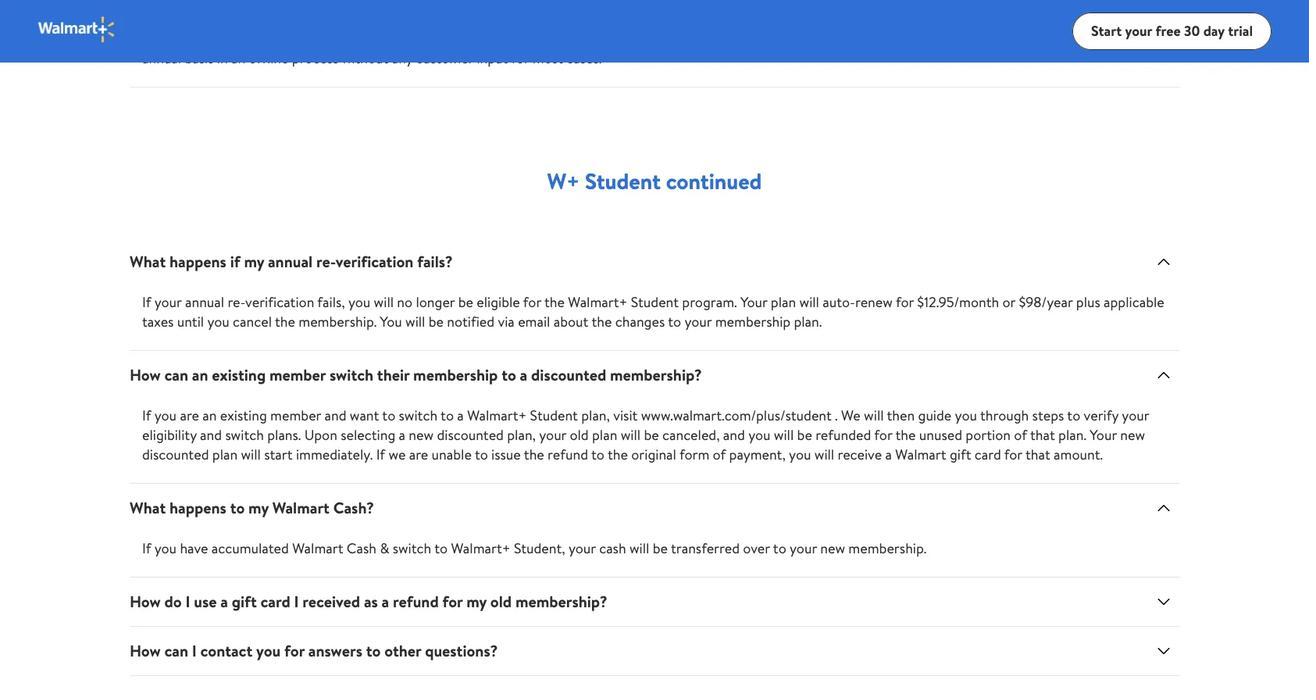 Task type: vqa. For each thing, say whether or not it's contained in the screenshot.
list
no



Task type: locate. For each thing, give the bounding box(es) containing it.
1 vertical spatial verify
[[1084, 406, 1119, 425]]

and left plans.
[[200, 425, 222, 445]]

refund
[[548, 445, 589, 464], [393, 591, 439, 612]]

one
[[356, 29, 379, 48]]

what happens to my walmart cash? image
[[1155, 499, 1174, 517]]

2 vertical spatial how
[[130, 640, 161, 661]]

for up 'questions?'
[[443, 591, 463, 612]]

0 horizontal spatial i
[[186, 591, 190, 612]]

year
[[382, 29, 408, 48]]

switch
[[330, 364, 374, 385], [399, 406, 438, 425], [225, 425, 264, 445], [393, 539, 432, 558]]

1 horizontal spatial eligibility
[[957, 29, 1011, 48]]

annual left basis
[[142, 48, 181, 68]]

2 horizontal spatial plan
[[771, 292, 797, 312]]

of
[[530, 29, 543, 48], [1015, 425, 1028, 445], [713, 445, 726, 464]]

be left "." at the bottom right of page
[[798, 425, 813, 445]]

how do i use a gift card i received as a refund for my old membership?
[[130, 591, 608, 612]]

1 vertical spatial how
[[130, 591, 161, 612]]

new
[[409, 425, 434, 445], [1121, 425, 1146, 445], [821, 539, 846, 558]]

that
[[1031, 425, 1056, 445], [1026, 445, 1051, 464]]

1 vertical spatial member
[[271, 406, 321, 425]]

membership? up visit
[[610, 364, 702, 385]]

be right visit
[[644, 425, 659, 445]]

be left valid
[[285, 29, 300, 48]]

and right "canceled,"
[[724, 425, 746, 445]]

member up immediately.
[[271, 406, 321, 425]]

1 horizontal spatial membership.
[[720, 29, 798, 48]]

can for i
[[165, 640, 188, 661]]

to down via
[[502, 364, 516, 385]]

your inside the your verified status will be valid for one year from the start date of your paid walmart+ student membership. walmart+ will verify your eligibility for the program on an annual basis in an offline process without any customer input for most cases.
[[142, 29, 169, 48]]

start
[[468, 29, 496, 48], [264, 445, 293, 464]]

0 vertical spatial what
[[130, 251, 166, 272]]

2 horizontal spatial membership.
[[849, 539, 927, 558]]

1 how from the top
[[130, 364, 161, 385]]

start inside the your verified status will be valid for one year from the start date of your paid walmart+ student membership. walmart+ will verify your eligibility for the program on an annual basis in an offline process without any customer input for most cases.
[[468, 29, 496, 48]]

what happens if my annual re-verification fails?
[[130, 251, 453, 272]]

1 horizontal spatial verify
[[1084, 406, 1119, 425]]

0 vertical spatial re-
[[316, 251, 336, 272]]

1 vertical spatial my
[[249, 497, 269, 518]]

happens for if
[[170, 251, 227, 272]]

plan left original
[[592, 425, 618, 445]]

can
[[165, 364, 188, 385], [165, 640, 188, 661]]

a right 'selecting'
[[399, 425, 406, 445]]

my up "accumulated"
[[249, 497, 269, 518]]

walmart for cash
[[292, 539, 344, 558]]

what
[[130, 251, 166, 272], [130, 497, 166, 518]]

0 horizontal spatial verify
[[888, 29, 923, 48]]

0 horizontal spatial new
[[409, 425, 434, 445]]

your right 'program.'
[[741, 292, 768, 312]]

1 horizontal spatial membership
[[716, 312, 791, 331]]

membership.
[[720, 29, 798, 48], [299, 312, 377, 331], [849, 539, 927, 558]]

0 vertical spatial verify
[[888, 29, 923, 48]]

the right 'issue'
[[524, 445, 545, 464]]

0 horizontal spatial start
[[264, 445, 293, 464]]

and
[[325, 406, 347, 425], [200, 425, 222, 445], [724, 425, 746, 445]]

a down email
[[520, 364, 528, 385]]

start left date
[[468, 29, 496, 48]]

1 vertical spatial membership.
[[299, 312, 377, 331]]

gift inside the if you are an existing member and want to switch to a walmart+ student plan, visit www.walmart.com/plus/student . we will then guide you through steps to verify your eligibility and switch plans. upon selecting a new discounted plan, your old plan will be canceled, and you will be refunded for the unused portion of that plan. your new discounted plan will start immediately. if we are unable to issue the refund to the original form of payment, you will receive a walmart gift card for that amount.
[[950, 445, 972, 464]]

if inside if your annual re-verification fails, you will no longer be eligible for the walmart+ student program. your plan will auto-renew for $12.95/month or $98/year plus applicable taxes until you cancel the membership. you will be notified via email about the changes to your membership plan.
[[142, 292, 151, 312]]

how
[[130, 364, 161, 385], [130, 591, 161, 612], [130, 640, 161, 661]]

0 vertical spatial membership.
[[720, 29, 798, 48]]

1 horizontal spatial and
[[325, 406, 347, 425]]

if for what happens if my annual re-verification fails?
[[142, 292, 151, 312]]

0 vertical spatial verification
[[336, 251, 414, 272]]

2 horizontal spatial your
[[1091, 425, 1118, 445]]

0 vertical spatial happens
[[170, 251, 227, 272]]

my for to
[[249, 497, 269, 518]]

plan,
[[582, 406, 610, 425], [507, 425, 536, 445]]

1 vertical spatial your
[[741, 292, 768, 312]]

1 can from the top
[[165, 364, 188, 385]]

your inside if your annual re-verification fails, you will no longer be eligible for the walmart+ student program. your plan will auto-renew for $12.95/month or $98/year plus applicable taxes until you cancel the membership. you will be notified via email about the changes to your membership plan.
[[741, 292, 768, 312]]

i right do
[[186, 591, 190, 612]]

1 vertical spatial gift
[[232, 591, 257, 612]]

0 horizontal spatial card
[[261, 591, 291, 612]]

0 vertical spatial card
[[975, 445, 1002, 464]]

i for a
[[186, 591, 190, 612]]

student inside the if you are an existing member and want to switch to a walmart+ student plan, visit www.walmart.com/plus/student . we will then guide you through steps to verify your eligibility and switch plans. upon selecting a new discounted plan, your old plan will be canceled, and you will be refunded for the unused portion of that plan. your new discounted plan will start immediately. if we are unable to issue the refund to the original form of payment, you will receive a walmart gift card for that amount.
[[530, 406, 578, 425]]

for left answers
[[285, 640, 305, 661]]

refund right 'issue'
[[548, 445, 589, 464]]

have
[[180, 539, 208, 558]]

annual inside the your verified status will be valid for one year from the start date of your paid walmart+ student membership. walmart+ will verify your eligibility for the program on an annual basis in an offline process without any customer input for most cases.
[[142, 48, 181, 68]]

re- up fails,
[[316, 251, 336, 272]]

discounted
[[532, 364, 607, 385], [437, 425, 504, 445], [142, 445, 209, 464]]

the right the about
[[592, 312, 612, 331]]

1 vertical spatial eligibility
[[142, 425, 197, 445]]

switch down how can an existing member switch their membership to a discounted membership?
[[399, 406, 438, 425]]

0 vertical spatial membership
[[716, 312, 791, 331]]

1 vertical spatial existing
[[220, 406, 267, 425]]

plan inside if your annual re-verification fails, you will no longer be eligible for the walmart+ student program. your plan will auto-renew for $12.95/month or $98/year plus applicable taxes until you cancel the membership. you will be notified via email about the changes to your membership plan.
[[771, 292, 797, 312]]

1 horizontal spatial plan.
[[1059, 425, 1087, 445]]

my right if
[[244, 251, 264, 272]]

1 vertical spatial card
[[261, 591, 291, 612]]

transferred
[[671, 539, 740, 558]]

offline
[[249, 48, 289, 68]]

0 horizontal spatial of
[[530, 29, 543, 48]]

existing left plans.
[[220, 406, 267, 425]]

how can i contact you for answers to other questions?
[[130, 640, 498, 661]]

1 vertical spatial annual
[[268, 251, 313, 272]]

0 vertical spatial plan.
[[794, 312, 823, 331]]

refund right as
[[393, 591, 439, 612]]

membership?
[[610, 364, 702, 385], [516, 591, 608, 612]]

1 happens from the top
[[170, 251, 227, 272]]

the left unused
[[896, 425, 916, 445]]

a
[[520, 364, 528, 385], [457, 406, 464, 425], [399, 425, 406, 445], [886, 445, 893, 464], [221, 591, 228, 612], [382, 591, 389, 612]]

if for how can an existing member switch their membership to a discounted membership?
[[142, 406, 151, 425]]

eligible
[[477, 292, 520, 312]]

2 horizontal spatial discounted
[[532, 364, 607, 385]]

1 what from the top
[[130, 251, 166, 272]]

plan.
[[794, 312, 823, 331], [1059, 425, 1087, 445]]

annual right taxes
[[185, 292, 224, 312]]

the right from at the top
[[444, 29, 465, 48]]

membership? down student,
[[516, 591, 608, 612]]

re-
[[316, 251, 336, 272], [228, 292, 246, 312]]

original
[[632, 445, 677, 464]]

if
[[142, 292, 151, 312], [142, 406, 151, 425], [376, 445, 385, 464], [142, 539, 151, 558]]

i for you
[[192, 640, 197, 661]]

eligibility inside the your verified status will be valid for one year from the start date of your paid walmart+ student membership. walmart+ will verify your eligibility for the program on an annual basis in an offline process without any customer input for most cases.
[[957, 29, 1011, 48]]

your
[[1126, 21, 1153, 40], [547, 29, 574, 48], [926, 29, 953, 48], [155, 292, 182, 312], [685, 312, 712, 331], [1123, 406, 1150, 425], [539, 425, 567, 445], [569, 539, 596, 558], [790, 539, 817, 558]]

cash
[[347, 539, 377, 558]]

can down do
[[165, 640, 188, 661]]

1 horizontal spatial old
[[570, 425, 589, 445]]

0 vertical spatial walmart
[[896, 445, 947, 464]]

annual
[[142, 48, 181, 68], [268, 251, 313, 272], [185, 292, 224, 312]]

cases.
[[567, 48, 602, 68]]

switch right the "&"
[[393, 539, 432, 558]]

1 horizontal spatial annual
[[185, 292, 224, 312]]

2 vertical spatial walmart
[[292, 539, 344, 558]]

0 vertical spatial refund
[[548, 445, 589, 464]]

existing down cancel
[[212, 364, 266, 385]]

issue
[[492, 445, 521, 464]]

how can i contact you for answers to other questions? image
[[1155, 642, 1174, 660]]

0 vertical spatial membership?
[[610, 364, 702, 385]]

and left want
[[325, 406, 347, 425]]

1 vertical spatial happens
[[170, 497, 227, 518]]

plan. inside if your annual re-verification fails, you will no longer be eligible for the walmart+ student program. your plan will auto-renew for $12.95/month or $98/year plus applicable taxes until you cancel the membership. you will be notified via email about the changes to your membership plan.
[[794, 312, 823, 331]]

0 vertical spatial your
[[142, 29, 169, 48]]

0 horizontal spatial are
[[180, 406, 199, 425]]

an left plans.
[[203, 406, 217, 425]]

plan left auto-
[[771, 292, 797, 312]]

if
[[230, 251, 240, 272]]

input
[[477, 48, 508, 68]]

2 vertical spatial your
[[1091, 425, 1118, 445]]

0 horizontal spatial plan.
[[794, 312, 823, 331]]

email
[[518, 312, 551, 331]]

for right renew
[[896, 292, 914, 312]]

1 vertical spatial what
[[130, 497, 166, 518]]

0 vertical spatial eligibility
[[957, 29, 1011, 48]]

eligibility inside the if you are an existing member and want to switch to a walmart+ student plan, visit www.walmart.com/plus/student . we will then guide you through steps to verify your eligibility and switch plans. upon selecting a new discounted plan, your old plan will be canceled, and you will be refunded for the unused portion of that plan. your new discounted plan will start immediately. if we are unable to issue the refund to the original form of payment, you will receive a walmart gift card for that amount.
[[142, 425, 197, 445]]

for right we
[[875, 425, 893, 445]]

walmart left cash?
[[273, 497, 330, 518]]

for
[[334, 29, 352, 48], [1014, 29, 1032, 48], [511, 48, 530, 68], [524, 292, 542, 312], [896, 292, 914, 312], [875, 425, 893, 445], [1005, 445, 1023, 464], [443, 591, 463, 612], [285, 640, 305, 661]]

start left upon
[[264, 445, 293, 464]]

1 horizontal spatial i
[[192, 640, 197, 661]]

1 horizontal spatial refund
[[548, 445, 589, 464]]

verify inside the your verified status will be valid for one year from the start date of your paid walmart+ student membership. walmart+ will verify your eligibility for the program on an annual basis in an offline process without any customer input for most cases.
[[888, 29, 923, 48]]

to
[[668, 312, 682, 331], [502, 364, 516, 385], [382, 406, 396, 425], [441, 406, 454, 425], [1068, 406, 1081, 425], [475, 445, 488, 464], [592, 445, 605, 464], [230, 497, 245, 518], [435, 539, 448, 558], [774, 539, 787, 558], [366, 640, 381, 661]]

your
[[142, 29, 169, 48], [741, 292, 768, 312], [1091, 425, 1118, 445]]

1 vertical spatial membership?
[[516, 591, 608, 612]]

0 horizontal spatial membership.
[[299, 312, 377, 331]]

1 vertical spatial re-
[[228, 292, 246, 312]]

1 horizontal spatial your
[[741, 292, 768, 312]]

of right form
[[713, 445, 726, 464]]

your left verified
[[142, 29, 169, 48]]

1 vertical spatial refund
[[393, 591, 439, 612]]

walmart
[[896, 445, 947, 464], [273, 497, 330, 518], [292, 539, 344, 558]]

card down "through"
[[975, 445, 1002, 464]]

2 vertical spatial membership.
[[849, 539, 927, 558]]

1 vertical spatial can
[[165, 640, 188, 661]]

a right use
[[221, 591, 228, 612]]

an right the in
[[231, 48, 246, 68]]

2 horizontal spatial of
[[1015, 425, 1028, 445]]

how can an existing member switch their membership to a discounted membership? image
[[1155, 366, 1174, 385]]

1 horizontal spatial gift
[[950, 445, 972, 464]]

0 vertical spatial annual
[[142, 48, 181, 68]]

annual right if
[[268, 251, 313, 272]]

to inside if your annual re-verification fails, you will no longer be eligible for the walmart+ student program. your plan will auto-renew for $12.95/month or $98/year plus applicable taxes until you cancel the membership. you will be notified via email about the changes to your membership plan.
[[668, 312, 682, 331]]

of right date
[[530, 29, 543, 48]]

3 how from the top
[[130, 640, 161, 661]]

1 vertical spatial are
[[409, 445, 429, 464]]

2 happens from the top
[[170, 497, 227, 518]]

new right we at the bottom left of page
[[409, 425, 434, 445]]

member up plans.
[[270, 364, 326, 385]]

happens for to
[[170, 497, 227, 518]]

2 how from the top
[[130, 591, 161, 612]]

refund inside the if you are an existing member and want to switch to a walmart+ student plan, visit www.walmart.com/plus/student . we will then guide you through steps to verify your eligibility and switch plans. upon selecting a new discounted plan, your old plan will be canceled, and you will be refunded for the unused portion of that plan. your new discounted plan will start immediately. if we are unable to issue the refund to the original form of payment, you will receive a walmart gift card for that amount.
[[548, 445, 589, 464]]

plan. left auto-
[[794, 312, 823, 331]]

a up unable
[[457, 406, 464, 425]]

0 vertical spatial can
[[165, 364, 188, 385]]

start inside the if you are an existing member and want to switch to a walmart+ student plan, visit www.walmart.com/plus/student . we will then guide you through steps to verify your eligibility and switch plans. upon selecting a new discounted plan, your old plan will be canceled, and you will be refunded for the unused portion of that plan. your new discounted plan will start immediately. if we are unable to issue the refund to the original form of payment, you will receive a walmart gift card for that amount.
[[264, 445, 293, 464]]

verification up no
[[336, 251, 414, 272]]

new right 'amount.'
[[1121, 425, 1146, 445]]

0 vertical spatial gift
[[950, 445, 972, 464]]

walmart down guide
[[896, 445, 947, 464]]

plan, right unable
[[507, 425, 536, 445]]

i
[[186, 591, 190, 612], [294, 591, 299, 612], [192, 640, 197, 661]]

be inside the your verified status will be valid for one year from the start date of your paid walmart+ student membership. walmart+ will verify your eligibility for the program on an annual basis in an offline process without any customer input for most cases.
[[285, 29, 300, 48]]

be right longer at left
[[459, 292, 474, 312]]

0 vertical spatial member
[[270, 364, 326, 385]]

verify
[[888, 29, 923, 48], [1084, 406, 1119, 425]]

your verified status will be valid for one year from the start date of your paid walmart+ student membership. walmart+ will verify your eligibility for the program on an annual basis in an offline process without any customer input for most cases.
[[142, 29, 1148, 68]]

0 horizontal spatial re-
[[228, 292, 246, 312]]

will
[[262, 29, 282, 48], [865, 29, 884, 48], [374, 292, 394, 312], [800, 292, 820, 312], [406, 312, 426, 331], [864, 406, 884, 425], [621, 425, 641, 445], [774, 425, 794, 445], [241, 445, 261, 464], [815, 445, 835, 464], [630, 539, 650, 558]]

2 can from the top
[[165, 640, 188, 661]]

0 vertical spatial my
[[244, 251, 264, 272]]

can down until
[[165, 364, 188, 385]]

your right steps
[[1091, 425, 1118, 445]]

member
[[270, 364, 326, 385], [271, 406, 321, 425]]

gift down guide
[[950, 445, 972, 464]]

0 horizontal spatial your
[[142, 29, 169, 48]]

old
[[570, 425, 589, 445], [491, 591, 512, 612]]

auto-
[[823, 292, 856, 312]]

then
[[888, 406, 915, 425]]

how can an existing member switch their membership to a discounted membership?
[[130, 364, 702, 385]]

2 what from the top
[[130, 497, 166, 518]]

plan. right "through"
[[1059, 425, 1087, 445]]

0 horizontal spatial annual
[[142, 48, 181, 68]]

my for if
[[244, 251, 264, 272]]

re- down if
[[228, 292, 246, 312]]

happens up the have
[[170, 497, 227, 518]]

www.walmart.com/plus/student
[[641, 406, 832, 425]]

2 horizontal spatial new
[[1121, 425, 1146, 445]]

1 vertical spatial verification
[[246, 292, 314, 312]]

plan. inside the if you are an existing member and want to switch to a walmart+ student plan, visit www.walmart.com/plus/student . we will then guide you through steps to verify your eligibility and switch plans. upon selecting a new discounted plan, your old plan will be canceled, and you will be refunded for the unused portion of that plan. your new discounted plan will start immediately. if we are unable to issue the refund to the original form of payment, you will receive a walmart gift card for that amount.
[[1059, 425, 1087, 445]]

your inside the if you are an existing member and want to switch to a walmart+ student plan, visit www.walmart.com/plus/student . we will then guide you through steps to verify your eligibility and switch plans. upon selecting a new discounted plan, your old plan will be canceled, and you will be refunded for the unused portion of that plan. your new discounted plan will start immediately. if we are unable to issue the refund to the original form of payment, you will receive a walmart gift card for that amount.
[[1091, 425, 1118, 445]]

card left received
[[261, 591, 291, 612]]

walmart+ inside the if you are an existing member and want to switch to a walmart+ student plan, visit www.walmart.com/plus/student . we will then guide you through steps to verify your eligibility and switch plans. upon selecting a new discounted plan, your old plan will be canceled, and you will be refunded for the unused portion of that plan. your new discounted plan will start immediately. if we are unable to issue the refund to the original form of payment, you will receive a walmart gift card for that amount.
[[467, 406, 527, 425]]

1 vertical spatial walmart
[[273, 497, 330, 518]]

my up 'questions?'
[[467, 591, 487, 612]]

0 vertical spatial start
[[468, 29, 496, 48]]

1 vertical spatial start
[[264, 445, 293, 464]]

0 horizontal spatial eligibility
[[142, 425, 197, 445]]

existing inside the if you are an existing member and want to switch to a walmart+ student plan, visit www.walmart.com/plus/student . we will then guide you through steps to verify your eligibility and switch plans. upon selecting a new discounted plan, your old plan will be canceled, and you will be refunded for the unused portion of that plan. your new discounted plan will start immediately. if we are unable to issue the refund to the original form of payment, you will receive a walmart gift card for that amount.
[[220, 406, 267, 425]]

&
[[380, 539, 390, 558]]

of inside the your verified status will be valid for one year from the start date of your paid walmart+ student membership. walmart+ will verify your eligibility for the program on an annual basis in an offline process without any customer input for most cases.
[[530, 29, 543, 48]]

2 vertical spatial annual
[[185, 292, 224, 312]]

of right the portion at the bottom
[[1015, 425, 1028, 445]]

0 horizontal spatial verification
[[246, 292, 314, 312]]

plan, left visit
[[582, 406, 610, 425]]

2 vertical spatial my
[[467, 591, 487, 612]]

1 horizontal spatial card
[[975, 445, 1002, 464]]

cancel
[[233, 312, 272, 331]]

cash?
[[334, 497, 374, 518]]

to right changes
[[668, 312, 682, 331]]

happens left if
[[170, 251, 227, 272]]

member inside the if you are an existing member and want to switch to a walmart+ student plan, visit www.walmart.com/plus/student . we will then guide you through steps to verify your eligibility and switch plans. upon selecting a new discounted plan, your old plan will be canceled, and you will be refunded for the unused portion of that plan. your new discounted plan will start immediately. if we are unable to issue the refund to the original form of payment, you will receive a walmart gift card for that amount.
[[271, 406, 321, 425]]

for left most
[[511, 48, 530, 68]]

canceled,
[[663, 425, 720, 445]]

an
[[1133, 29, 1148, 48], [231, 48, 246, 68], [192, 364, 208, 385], [203, 406, 217, 425]]

i left received
[[294, 591, 299, 612]]

old down if you have accumulated walmart cash & switch to walmart+ student, your cash will be transferred over to your new membership.
[[491, 591, 512, 612]]

i left contact
[[192, 640, 197, 661]]

student
[[669, 29, 717, 48], [585, 166, 661, 196], [631, 292, 679, 312], [530, 406, 578, 425]]

old inside the if you are an existing member and want to switch to a walmart+ student plan, visit www.walmart.com/plus/student . we will then guide you through steps to verify your eligibility and switch plans. upon selecting a new discounted plan, your old plan will be canceled, and you will be refunded for the unused portion of that plan. your new discounted plan will start immediately. if we are unable to issue the refund to the original form of payment, you will receive a walmart gift card for that amount.
[[570, 425, 589, 445]]

without
[[342, 48, 389, 68]]

program.
[[683, 292, 738, 312]]

walmart+
[[606, 29, 665, 48], [802, 29, 861, 48], [568, 292, 628, 312], [467, 406, 527, 425], [451, 539, 511, 558]]

gift right use
[[232, 591, 257, 612]]

notified
[[447, 312, 495, 331]]

how for how do i use a gift card i received as a refund for my old membership?
[[130, 591, 161, 612]]

for down "through"
[[1005, 445, 1023, 464]]

plan up what happens to my walmart cash?
[[212, 445, 238, 464]]

1 horizontal spatial plan,
[[582, 406, 610, 425]]



Task type: describe. For each thing, give the bounding box(es) containing it.
the left the program
[[1035, 29, 1056, 48]]

fails?
[[418, 251, 453, 272]]

over
[[744, 539, 770, 558]]

start your free 30 day trial button
[[1073, 13, 1272, 50]]

1 horizontal spatial of
[[713, 445, 726, 464]]

you
[[380, 312, 402, 331]]

process
[[292, 48, 339, 68]]

we
[[842, 406, 861, 425]]

immediately.
[[296, 445, 373, 464]]

cash
[[600, 539, 627, 558]]

1 horizontal spatial re-
[[316, 251, 336, 272]]

visit
[[614, 406, 638, 425]]

from
[[411, 29, 441, 48]]

or
[[1003, 292, 1016, 312]]

customer
[[416, 48, 474, 68]]

2 horizontal spatial i
[[294, 591, 299, 612]]

longer
[[416, 292, 455, 312]]

how for how can an existing member switch their membership to a discounted membership?
[[130, 364, 161, 385]]

on
[[1115, 29, 1130, 48]]

student inside the your verified status will be valid for one year from the start date of your paid walmart+ student membership. walmart+ will verify your eligibility for the program on an annual basis in an offline process without any customer input for most cases.
[[669, 29, 717, 48]]

0 horizontal spatial membership?
[[516, 591, 608, 612]]

the left original
[[608, 445, 628, 464]]

to up "accumulated"
[[230, 497, 245, 518]]

answers
[[309, 640, 363, 661]]

start your free 30 day trial
[[1092, 21, 1254, 40]]

1 vertical spatial membership
[[414, 364, 498, 385]]

trial
[[1229, 21, 1254, 40]]

fails,
[[318, 292, 345, 312]]

verification inside if your annual re-verification fails, you will no longer be eligible for the walmart+ student program. your plan will auto-renew for $12.95/month or $98/year plus applicable taxes until you cancel the membership. you will be notified via email about the changes to your membership plan.
[[246, 292, 314, 312]]

day
[[1204, 21, 1225, 40]]

annual inside if your annual re-verification fails, you will no longer be eligible for the walmart+ student program. your plan will auto-renew for $12.95/month or $98/year plus applicable taxes until you cancel the membership. you will be notified via email about the changes to your membership plan.
[[185, 292, 224, 312]]

basis
[[185, 48, 214, 68]]

1 horizontal spatial discounted
[[437, 425, 504, 445]]

form
[[680, 445, 710, 464]]

applicable
[[1104, 292, 1165, 312]]

membership inside if your annual re-verification fails, you will no longer be eligible for the walmart+ student program. your plan will auto-renew for $12.95/month or $98/year plus applicable taxes until you cancel the membership. you will be notified via email about the changes to your membership plan.
[[716, 312, 791, 331]]

be left 'transferred'
[[653, 539, 668, 558]]

if your annual re-verification fails, you will no longer be eligible for the walmart+ student program. your plan will auto-renew for $12.95/month or $98/year plus applicable taxes until you cancel the membership. you will be notified via email about the changes to your membership plan.
[[142, 292, 1165, 331]]

want
[[350, 406, 379, 425]]

until
[[177, 312, 204, 331]]

1 horizontal spatial membership?
[[610, 364, 702, 385]]

1 horizontal spatial verification
[[336, 251, 414, 272]]

switch left "their"
[[330, 364, 374, 385]]

what happens to my walmart cash?
[[130, 497, 374, 518]]

.
[[836, 406, 838, 425]]

valid
[[304, 29, 331, 48]]

about
[[554, 312, 589, 331]]

1 horizontal spatial are
[[409, 445, 429, 464]]

guide
[[919, 406, 952, 425]]

an down until
[[192, 364, 208, 385]]

do
[[165, 591, 182, 612]]

re- inside if your annual re-verification fails, you will no longer be eligible for the walmart+ student program. your plan will auto-renew for $12.95/month or $98/year plus applicable taxes until you cancel the membership. you will be notified via email about the changes to your membership plan.
[[228, 292, 246, 312]]

membership. inside the your verified status will be valid for one year from the start date of your paid walmart+ student membership. walmart+ will verify your eligibility for the program on an annual basis in an offline process without any customer input for most cases.
[[720, 29, 798, 48]]

start
[[1092, 21, 1122, 40]]

walmart+ inside if your annual re-verification fails, you will no longer be eligible for the walmart+ student program. your plan will auto-renew for $12.95/month or $98/year plus applicable taxes until you cancel the membership. you will be notified via email about the changes to your membership plan.
[[568, 292, 628, 312]]

walmart inside the if you are an existing member and want to switch to a walmart+ student plan, visit www.walmart.com/plus/student . we will then guide you through steps to verify your eligibility and switch plans. upon selecting a new discounted plan, your old plan will be canceled, and you will be refunded for the unused portion of that plan. your new discounted plan will start immediately. if we are unable to issue the refund to the original form of payment, you will receive a walmart gift card for that amount.
[[896, 445, 947, 464]]

if for what happens to my walmart cash?
[[142, 539, 151, 558]]

what happens if my annual re-verification fails? image
[[1155, 252, 1174, 271]]

no
[[397, 292, 413, 312]]

paid
[[577, 29, 603, 48]]

their
[[377, 364, 410, 385]]

2 horizontal spatial and
[[724, 425, 746, 445]]

plans.
[[267, 425, 301, 445]]

1 horizontal spatial new
[[821, 539, 846, 558]]

refunded
[[816, 425, 872, 445]]

0 vertical spatial existing
[[212, 364, 266, 385]]

card inside the if you are an existing member and want to switch to a walmart+ student plan, visit www.walmart.com/plus/student . we will then guide you through steps to verify your eligibility and switch plans. upon selecting a new discounted plan, your old plan will be canceled, and you will be refunded for the unused portion of that plan. your new discounted plan will start immediately. if we are unable to issue the refund to the original form of payment, you will receive a walmart gift card for that amount.
[[975, 445, 1002, 464]]

portion
[[966, 425, 1011, 445]]

an right on
[[1133, 29, 1148, 48]]

0 horizontal spatial gift
[[232, 591, 257, 612]]

taxes
[[142, 312, 174, 331]]

renew
[[856, 292, 893, 312]]

w+ student continued
[[548, 166, 762, 196]]

other
[[385, 640, 422, 661]]

be left 'notified'
[[429, 312, 444, 331]]

plus
[[1077, 292, 1101, 312]]

how for how can i contact you for answers to other questions?
[[130, 640, 161, 661]]

your inside button
[[1126, 21, 1153, 40]]

for left one
[[334, 29, 352, 48]]

0 vertical spatial are
[[180, 406, 199, 425]]

questions?
[[425, 640, 498, 661]]

switch left plans.
[[225, 425, 264, 445]]

the right via
[[545, 292, 565, 312]]

2 horizontal spatial annual
[[268, 251, 313, 272]]

to up unable
[[441, 406, 454, 425]]

to right want
[[382, 406, 396, 425]]

can for an
[[165, 364, 188, 385]]

most
[[533, 48, 563, 68]]

an inside the if you are an existing member and want to switch to a walmart+ student plan, visit www.walmart.com/plus/student . we will then guide you through steps to verify your eligibility and switch plans. upon selecting a new discounted plan, your old plan will be canceled, and you will be refunded for the unused portion of that plan. your new discounted plan will start immediately. if we are unable to issue the refund to the original form of payment, you will receive a walmart gift card for that amount.
[[203, 406, 217, 425]]

membership. inside if your annual re-verification fails, you will no longer be eligible for the walmart+ student program. your plan will auto-renew for $12.95/month or $98/year plus applicable taxes until you cancel the membership. you will be notified via email about the changes to your membership plan.
[[299, 312, 377, 331]]

unused
[[920, 425, 963, 445]]

as
[[364, 591, 378, 612]]

0 horizontal spatial and
[[200, 425, 222, 445]]

in
[[217, 48, 228, 68]]

changes
[[616, 312, 665, 331]]

0 horizontal spatial plan,
[[507, 425, 536, 445]]

a right the "receive"
[[886, 445, 893, 464]]

w+
[[548, 166, 580, 196]]

any
[[392, 48, 413, 68]]

if you have accumulated walmart cash & switch to walmart+ student, your cash will be transferred over to your new membership.
[[142, 539, 927, 558]]

how do i use a gift card i received as a refund for my old membership? image
[[1155, 592, 1174, 611]]

if you are an existing member and want to switch to a walmart+ student plan, visit www.walmart.com/plus/student . we will then guide you through steps to verify your eligibility and switch plans. upon selecting a new discounted plan, your old plan will be canceled, and you will be refunded for the unused portion of that plan. your new discounted plan will start immediately. if we are unable to issue the refund to the original form of payment, you will receive a walmart gift card for that amount.
[[142, 406, 1150, 464]]

selecting
[[341, 425, 396, 445]]

via
[[498, 312, 515, 331]]

to right steps
[[1068, 406, 1081, 425]]

received
[[303, 591, 360, 612]]

through
[[981, 406, 1030, 425]]

to left original
[[592, 445, 605, 464]]

1 horizontal spatial plan
[[592, 425, 618, 445]]

$12.95/month
[[918, 292, 1000, 312]]

accumulated
[[212, 539, 289, 558]]

that right "through"
[[1031, 425, 1056, 445]]

upon
[[305, 425, 338, 445]]

to left other
[[366, 640, 381, 661]]

unable
[[432, 445, 472, 464]]

what for what happens to my walmart cash?
[[130, 497, 166, 518]]

student inside if your annual re-verification fails, you will no longer be eligible for the walmart+ student program. your plan will auto-renew for $12.95/month or $98/year plus applicable taxes until you cancel the membership. you will be notified via email about the changes to your membership plan.
[[631, 292, 679, 312]]

0 horizontal spatial old
[[491, 591, 512, 612]]

continued
[[666, 166, 762, 196]]

0 horizontal spatial discounted
[[142, 445, 209, 464]]

$98/year
[[1020, 292, 1073, 312]]

that down steps
[[1026, 445, 1051, 464]]

verify inside the if you are an existing member and want to switch to a walmart+ student plan, visit www.walmart.com/plus/student . we will then guide you through steps to verify your eligibility and switch plans. upon selecting a new discounted plan, your old plan will be canceled, and you will be refunded for the unused portion of that plan. your new discounted plan will start immediately. if we are unable to issue the refund to the original form of payment, you will receive a walmart gift card for that amount.
[[1084, 406, 1119, 425]]

0 horizontal spatial refund
[[393, 591, 439, 612]]

for left the program
[[1014, 29, 1032, 48]]

walmart for cash?
[[273, 497, 330, 518]]

free
[[1156, 21, 1182, 40]]

verified
[[173, 29, 219, 48]]

student,
[[514, 539, 566, 558]]

to right over
[[774, 539, 787, 558]]

w+ image
[[38, 15, 116, 43]]

we
[[389, 445, 406, 464]]

0 horizontal spatial plan
[[212, 445, 238, 464]]

for right via
[[524, 292, 542, 312]]

payment,
[[730, 445, 786, 464]]

to left 'issue'
[[475, 445, 488, 464]]

use
[[194, 591, 217, 612]]

contact
[[201, 640, 253, 661]]

a right as
[[382, 591, 389, 612]]

what for what happens if my annual re-verification fails?
[[130, 251, 166, 272]]

steps
[[1033, 406, 1065, 425]]

program
[[1059, 29, 1111, 48]]

to right the "&"
[[435, 539, 448, 558]]

status
[[222, 29, 259, 48]]

the right cancel
[[275, 312, 295, 331]]



